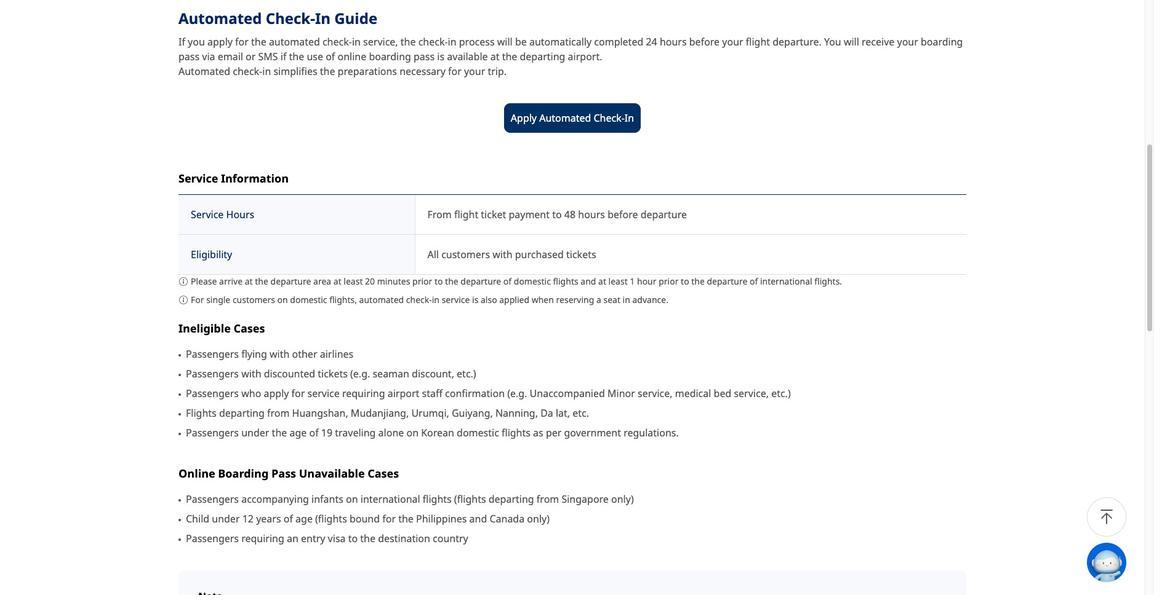 Task type: vqa. For each thing, say whether or not it's contained in the screenshot.
main content
no



Task type: locate. For each thing, give the bounding box(es) containing it.
2 pass from the left
[[414, 50, 435, 64]]

the right 1 hour
[[691, 276, 705, 288]]

customers down arrive
[[233, 295, 275, 306]]

1 hour
[[630, 276, 657, 288]]

1 vertical spatial from
[[537, 493, 559, 506]]

1 vertical spatial with
[[270, 348, 290, 361]]

is inside if you apply for the automated check-in service, the check-in process will be automatically completed 24 hours before your flight departure. you will receive your boarding pass via email or sms if the use of online boarding pass is available at the departing airport. automated check-in simplifies the preparations necessary for your trip.
[[437, 50, 445, 64]]

pass up necessary
[[414, 50, 435, 64]]

1 least from the left
[[344, 276, 363, 288]]

requiring inside passengers accompanying infants on international flights (flights departing from singapore only) child under 12 years of age (flights bound for the philippines and canada only) passengers requiring an entry visa to the destination country
[[241, 532, 284, 546]]

the up the destination on the bottom left
[[398, 513, 414, 526]]

at right arrive
[[245, 276, 253, 288]]

pass down if
[[179, 50, 200, 64]]

1 vertical spatial age
[[296, 513, 313, 526]]

the up "or"
[[251, 35, 266, 49]]

requiring down 'years'
[[241, 532, 284, 546]]

age inside passengers accompanying infants on international flights (flights departing from singapore only) child under 12 years of age (flights bound for the philippines and canada only) passengers requiring an entry visa to the destination country
[[296, 513, 313, 526]]

w
[[1147, 557, 1154, 569]]

1 horizontal spatial automated
[[359, 295, 404, 306]]

from
[[267, 407, 290, 420], [537, 493, 559, 506]]

advance.
[[632, 295, 668, 306]]

1 vertical spatial boarding
[[369, 50, 411, 64]]

before
[[689, 35, 720, 49], [608, 208, 638, 222]]

service
[[442, 295, 470, 306], [307, 387, 340, 401]]

0 horizontal spatial apply
[[207, 35, 233, 49]]

the right arrive
[[255, 276, 268, 288]]

check- down "or"
[[233, 65, 262, 78]]

departing up canada
[[489, 493, 534, 506]]

service for service hours
[[191, 208, 224, 222]]

1 horizontal spatial apply
[[264, 387, 289, 401]]

requiring inside passengers flying with other airlines passengers with discounted tickets (e.g. seaman discount, etc.) passengers who apply for service requiring airport staff confirmation (e.g. unaccompanied minor service, medical bed service, etc.) flights departing from huangshan, mudanjiang, urumqi, guiyang, nanning, da lat, etc. passengers under the age of 19 traveling alone on korean domestic flights as per government regulations.
[[342, 387, 385, 401]]

before inside if you apply for the automated check-in service, the check-in process will be automatically completed 24 hours before your flight departure. you will receive your boarding pass via email or sms if the use of online boarding pass is available at the departing airport. automated check-in simplifies the preparations necessary for your trip.
[[689, 35, 720, 49]]

of inside if you apply for the automated check-in service, the check-in process will be automatically completed 24 hours before your flight departure. you will receive your boarding pass via email or sms if the use of online boarding pass is available at the departing airport. automated check-in simplifies the preparations necessary for your trip.
[[326, 50, 335, 64]]

for right bound
[[382, 513, 396, 526]]

1 horizontal spatial check-
[[594, 112, 625, 125]]

cases down alone
[[368, 466, 399, 481]]

domestic up when
[[514, 276, 551, 288]]

with up the please arrive at the departure area at least 20 minutes prior to the departure of domestic flights and at least 1 hour prior to the departure of international flights.
[[493, 248, 513, 262]]

for up "or"
[[235, 35, 249, 49]]

2 horizontal spatial service,
[[734, 387, 769, 401]]

in up available
[[448, 35, 457, 49]]

1 horizontal spatial with
[[270, 348, 290, 361]]

boarding
[[218, 466, 269, 481]]

1 pass from the left
[[179, 50, 200, 64]]

(e.g. down airlines
[[350, 367, 370, 381]]

departing inside if you apply for the automated check-in service, the check-in process will be automatically completed 24 hours before your flight departure. you will receive your boarding pass via email or sms if the use of online boarding pass is available at the departing airport. automated check-in simplifies the preparations necessary for your trip.
[[520, 50, 565, 64]]

automated up 'if'
[[269, 35, 320, 49]]

the down bound
[[360, 532, 375, 546]]

only) right canada
[[527, 513, 550, 526]]

0 horizontal spatial service
[[307, 387, 340, 401]]

2 will from the left
[[844, 35, 859, 49]]

airport
[[388, 387, 419, 401]]

before right 24 hours
[[689, 35, 720, 49]]

on for domestic
[[277, 295, 288, 306]]

for down available
[[448, 65, 462, 78]]

1 horizontal spatial domestic
[[457, 426, 499, 440]]

service, up online
[[363, 35, 398, 49]]

2 horizontal spatial with
[[493, 248, 513, 262]]

service left also
[[442, 295, 470, 306]]

1 horizontal spatial is
[[472, 295, 479, 306]]

international up bound
[[361, 493, 420, 506]]

information
[[221, 171, 289, 186]]

will left be
[[497, 35, 513, 49]]

to left the 48 at the top of page
[[552, 208, 562, 222]]

0 vertical spatial requiring
[[342, 387, 385, 401]]

departing down automatically
[[520, 50, 565, 64]]

and
[[581, 276, 596, 288], [469, 513, 487, 526]]

area
[[313, 276, 331, 288]]

etc.) up the confirmation
[[457, 367, 476, 381]]

1 vertical spatial service
[[307, 387, 340, 401]]

requiring up the mudanjiang,
[[342, 387, 385, 401]]

0 horizontal spatial only)
[[527, 513, 550, 526]]

to right visa
[[348, 532, 358, 546]]

automated down via
[[179, 65, 230, 78]]

from
[[427, 208, 452, 222]]

on up bound
[[346, 493, 358, 506]]

0 horizontal spatial etc.)
[[457, 367, 476, 381]]

least up flights,
[[344, 276, 363, 288]]

etc.) right the bed
[[771, 387, 791, 401]]

age up entry
[[296, 513, 313, 526]]

1 horizontal spatial flights
[[502, 426, 531, 440]]

automated right apply
[[539, 112, 591, 125]]

1 horizontal spatial only)
[[611, 493, 634, 506]]

passengers
[[186, 348, 239, 361], [186, 367, 239, 381], [186, 387, 239, 401], [186, 426, 239, 440], [186, 493, 239, 506], [186, 532, 239, 546]]

flights inside passengers accompanying infants on international flights (flights departing from singapore only) child under 12 years of age (flights bound for the philippines and canada only) passengers requiring an entry visa to the destination country
[[423, 493, 452, 506]]

0 vertical spatial and
[[581, 276, 596, 288]]

0 vertical spatial automated
[[269, 35, 320, 49]]

flights up philippines
[[423, 493, 452, 506]]

prior right 1 hour
[[659, 276, 679, 288]]

departure
[[641, 208, 687, 222], [271, 276, 311, 288], [461, 276, 501, 288], [707, 276, 747, 288]]

hours
[[226, 208, 254, 222]]

flight inside if you apply for the automated check-in service, the check-in process will be automatically completed 24 hours before your flight departure. you will receive your boarding pass via email or sms if the use of online boarding pass is available at the departing airport. automated check-in simplifies the preparations necessary for your trip.
[[746, 35, 770, 49]]

flight right from
[[454, 208, 478, 222]]

1 horizontal spatial (e.g.
[[507, 387, 527, 401]]

0 horizontal spatial pass
[[179, 50, 200, 64]]

per
[[546, 426, 562, 440]]

will right you in the top of the page
[[844, 35, 859, 49]]

0 vertical spatial cases
[[234, 321, 265, 336]]

0 horizontal spatial is
[[437, 50, 445, 64]]

from flight ticket payment to 48 hours before departure
[[427, 208, 687, 222]]

boarding
[[921, 35, 963, 49], [369, 50, 411, 64]]

the up necessary
[[401, 35, 416, 49]]

1 vertical spatial and
[[469, 513, 487, 526]]

1 horizontal spatial in
[[625, 112, 634, 125]]

an
[[287, 532, 298, 546]]

automated
[[269, 35, 320, 49], [359, 295, 404, 306]]

tickets down hours
[[566, 248, 596, 262]]

child
[[186, 513, 209, 526]]

in up online
[[352, 35, 361, 49]]

discount,
[[412, 367, 454, 381]]

the up pass
[[272, 426, 287, 440]]

1 vertical spatial etc.)
[[771, 387, 791, 401]]

0 vertical spatial international
[[760, 276, 812, 288]]

prior up for single customers on domestic flights, automated check-in service is also applied when reserving a seat in advance.
[[412, 276, 432, 288]]

in inside 'link'
[[625, 112, 634, 125]]

least up seat
[[609, 276, 628, 288]]

service hours
[[191, 208, 254, 222]]

receive
[[862, 35, 895, 49]]

0 horizontal spatial requiring
[[241, 532, 284, 546]]

and up the reserving
[[581, 276, 596, 288]]

flights inside passengers flying with other airlines passengers with discounted tickets (e.g. seaman discount, etc.) passengers who apply for service requiring airport staff confirmation (e.g. unaccompanied minor service, medical bed service, etc.) flights departing from huangshan, mudanjiang, urumqi, guiyang, nanning, da lat, etc. passengers under the age of 19 traveling alone on korean domestic flights as per government regulations.
[[502, 426, 531, 440]]

under left 12
[[212, 513, 240, 526]]

age inside passengers flying with other airlines passengers with discounted tickets (e.g. seaman discount, etc.) passengers who apply for service requiring airport staff confirmation (e.g. unaccompanied minor service, medical bed service, etc.) flights departing from huangshan, mudanjiang, urumqi, guiyang, nanning, da lat, etc. passengers under the age of 19 traveling alone on korean domestic flights as per government regulations.
[[290, 426, 307, 440]]

0 horizontal spatial cases
[[234, 321, 265, 336]]

1 horizontal spatial under
[[241, 426, 269, 440]]

and inside passengers accompanying infants on international flights (flights departing from singapore only) child under 12 years of age (flights bound for the philippines and canada only) passengers requiring an entry visa to the destination country
[[469, 513, 487, 526]]

apply up email
[[207, 35, 233, 49]]

0 vertical spatial service
[[179, 171, 218, 186]]

age left 19
[[290, 426, 307, 440]]

international
[[760, 276, 812, 288], [361, 493, 420, 506]]

etc.)
[[457, 367, 476, 381], [771, 387, 791, 401]]

0 horizontal spatial automated
[[269, 35, 320, 49]]

with up discounted
[[270, 348, 290, 361]]

2 passengers from the top
[[186, 367, 239, 381]]

with up who
[[241, 367, 261, 381]]

0 vertical spatial from
[[267, 407, 290, 420]]

service for service information
[[179, 171, 218, 186]]

to
[[552, 208, 562, 222], [435, 276, 443, 288], [681, 276, 689, 288], [348, 532, 358, 546]]

tickets down airlines
[[318, 367, 348, 381]]

on left flights,
[[277, 295, 288, 306]]

check- up online
[[322, 35, 352, 49]]

all customers with purchased tickets
[[427, 248, 596, 262]]

apply down discounted
[[264, 387, 289, 401]]

flights up the reserving
[[553, 276, 578, 288]]

service,
[[363, 35, 398, 49], [638, 387, 672, 401], [734, 387, 769, 401]]

1 vertical spatial service
[[191, 208, 224, 222]]

departing down who
[[219, 407, 265, 420]]

2 vertical spatial departing
[[489, 493, 534, 506]]

service
[[179, 171, 218, 186], [191, 208, 224, 222]]

0 horizontal spatial will
[[497, 35, 513, 49]]

seaman
[[373, 367, 409, 381]]

domestic down guiyang,
[[457, 426, 499, 440]]

process
[[459, 35, 495, 49]]

0 vertical spatial apply
[[207, 35, 233, 49]]

1 vertical spatial tickets
[[318, 367, 348, 381]]

1 horizontal spatial before
[[689, 35, 720, 49]]

customers
[[441, 248, 490, 262], [233, 295, 275, 306]]

automated down "20 minutes" at the left top
[[359, 295, 404, 306]]

2 horizontal spatial flights
[[553, 276, 578, 288]]

in
[[315, 8, 331, 28], [625, 112, 634, 125]]

service inside passengers flying with other airlines passengers with discounted tickets (e.g. seaman discount, etc.) passengers who apply for service requiring airport staff confirmation (e.g. unaccompanied minor service, medical bed service, etc.) flights departing from huangshan, mudanjiang, urumqi, guiyang, nanning, da lat, etc. passengers under the age of 19 traveling alone on korean domestic flights as per government regulations.
[[307, 387, 340, 401]]

check- up necessary
[[418, 35, 448, 49]]

1 vertical spatial flights
[[502, 426, 531, 440]]

0 vertical spatial etc.)
[[457, 367, 476, 381]]

1 horizontal spatial (flights
[[454, 493, 486, 506]]

single
[[206, 295, 230, 306]]

1 horizontal spatial will
[[844, 35, 859, 49]]

5 passengers from the top
[[186, 493, 239, 506]]

apply
[[207, 35, 233, 49], [264, 387, 289, 401]]

flights
[[553, 276, 578, 288], [502, 426, 531, 440], [423, 493, 452, 506]]

1 horizontal spatial cases
[[368, 466, 399, 481]]

1 horizontal spatial least
[[609, 276, 628, 288]]

for inside passengers flying with other airlines passengers with discounted tickets (e.g. seaman discount, etc.) passengers who apply for service requiring airport staff confirmation (e.g. unaccompanied minor service, medical bed service, etc.) flights departing from huangshan, mudanjiang, urumqi, guiyang, nanning, da lat, etc. passengers under the age of 19 traveling alone on korean domestic flights as per government regulations.
[[292, 387, 305, 401]]

will
[[497, 35, 513, 49], [844, 35, 859, 49]]

service up huangshan, on the bottom of the page
[[307, 387, 340, 401]]

0 horizontal spatial customers
[[233, 295, 275, 306]]

domestic down the area
[[290, 295, 327, 306]]

only) right singapore
[[611, 493, 634, 506]]

1 horizontal spatial service
[[442, 295, 470, 306]]

1 vertical spatial cases
[[368, 466, 399, 481]]

automated inside if you apply for the automated check-in service, the check-in process will be automatically completed 24 hours before your flight departure. you will receive your boarding pass via email or sms if the use of online boarding pass is available at the departing airport. automated check-in simplifies the preparations necessary for your trip.
[[179, 65, 230, 78]]

apply inside if you apply for the automated check-in service, the check-in process will be automatically completed 24 hours before your flight departure. you will receive your boarding pass via email or sms if the use of online boarding pass is available at the departing airport. automated check-in simplifies the preparations necessary for your trip.
[[207, 35, 233, 49]]

service, inside if you apply for the automated check-in service, the check-in process will be automatically completed 24 hours before your flight departure. you will receive your boarding pass via email or sms if the use of online boarding pass is available at the departing airport. automated check-in simplifies the preparations necessary for your trip.
[[363, 35, 398, 49]]

flight left "departure."
[[746, 35, 770, 49]]

automated up you at the top
[[179, 8, 262, 28]]

0 horizontal spatial prior
[[412, 276, 432, 288]]

service, right the bed
[[734, 387, 769, 401]]

only)
[[611, 493, 634, 506], [527, 513, 550, 526]]

0 vertical spatial in
[[315, 8, 331, 28]]

0 horizontal spatial in
[[315, 8, 331, 28]]

service left 'hours'
[[191, 208, 224, 222]]

in
[[352, 35, 361, 49], [448, 35, 457, 49], [262, 65, 271, 78], [432, 295, 440, 306], [623, 295, 630, 306]]

0 horizontal spatial flight
[[454, 208, 478, 222]]

0 vertical spatial flight
[[746, 35, 770, 49]]

2 prior from the left
[[659, 276, 679, 288]]

2 least from the left
[[609, 276, 628, 288]]

1 vertical spatial departing
[[219, 407, 265, 420]]

1 horizontal spatial international
[[760, 276, 812, 288]]

if
[[281, 50, 286, 64]]

customers right the 'all'
[[441, 248, 490, 262]]

preparations
[[338, 65, 397, 78]]

1 vertical spatial international
[[361, 493, 420, 506]]

1 horizontal spatial requiring
[[342, 387, 385, 401]]

(e.g. up nanning,
[[507, 387, 527, 401]]

0 horizontal spatial check-
[[266, 8, 315, 28]]

0 horizontal spatial service,
[[363, 35, 398, 49]]

is
[[437, 50, 445, 64], [472, 295, 479, 306]]

in down sms
[[262, 65, 271, 78]]

from left singapore
[[537, 493, 559, 506]]

ineligible
[[179, 321, 231, 336]]

please arrive at the departure area at least 20 minutes prior to the departure of domestic flights and at least 1 hour prior to the departure of international flights.
[[191, 276, 842, 288]]

0 horizontal spatial from
[[267, 407, 290, 420]]

0 vertical spatial is
[[437, 50, 445, 64]]

with
[[493, 248, 513, 262], [270, 348, 290, 361], [241, 367, 261, 381]]

is up necessary
[[437, 50, 445, 64]]

2 vertical spatial domestic
[[457, 426, 499, 440]]

0 vertical spatial only)
[[611, 493, 634, 506]]

0 vertical spatial service
[[442, 295, 470, 306]]

cases up flying
[[234, 321, 265, 336]]

0 vertical spatial customers
[[441, 248, 490, 262]]

hours
[[578, 208, 605, 222]]

at up the 'trip.'
[[490, 50, 500, 64]]

0 vertical spatial on
[[277, 295, 288, 306]]

0 horizontal spatial before
[[608, 208, 638, 222]]

international left the flights.
[[760, 276, 812, 288]]

service up service hours
[[179, 171, 218, 186]]

you
[[188, 35, 205, 49]]

from down discounted
[[267, 407, 290, 420]]

at right the area
[[333, 276, 341, 288]]

the up for single customers on domestic flights, automated check-in service is also applied when reserving a seat in advance.
[[445, 276, 458, 288]]

singapore
[[562, 493, 609, 506]]

1 vertical spatial requiring
[[241, 532, 284, 546]]

under down who
[[241, 426, 269, 440]]

the right 'if'
[[289, 50, 304, 64]]

0 horizontal spatial on
[[277, 295, 288, 306]]

1 vertical spatial automated
[[179, 65, 230, 78]]

and left canada
[[469, 513, 487, 526]]

pass
[[271, 466, 296, 481]]

under
[[241, 426, 269, 440], [212, 513, 240, 526]]

(flights down infants on the bottom of the page
[[315, 513, 347, 526]]

before right hours
[[608, 208, 638, 222]]

0 vertical spatial under
[[241, 426, 269, 440]]

flights down nanning,
[[502, 426, 531, 440]]

1 horizontal spatial customers
[[441, 248, 490, 262]]

1 vertical spatial check-
[[594, 112, 625, 125]]

service, right minor
[[638, 387, 672, 401]]

on inside passengers accompanying infants on international flights (flights departing from singapore only) child under 12 years of age (flights bound for the philippines and canada only) passengers requiring an entry visa to the destination country
[[346, 493, 358, 506]]

requiring
[[342, 387, 385, 401], [241, 532, 284, 546]]

0 vertical spatial flights
[[553, 276, 578, 288]]

at up 'a'
[[598, 276, 606, 288]]

check- down "20 minutes" at the left top
[[406, 295, 432, 306]]

for down discounted
[[292, 387, 305, 401]]

minor
[[608, 387, 635, 401]]

apply automated check-in link
[[504, 104, 641, 133]]

the
[[251, 35, 266, 49], [401, 35, 416, 49], [289, 50, 304, 64], [502, 50, 517, 64], [320, 65, 335, 78], [255, 276, 268, 288], [445, 276, 458, 288], [691, 276, 705, 288], [272, 426, 287, 440], [398, 513, 414, 526], [360, 532, 375, 546]]

departing inside passengers flying with other airlines passengers with discounted tickets (e.g. seaman discount, etc.) passengers who apply for service requiring airport staff confirmation (e.g. unaccompanied minor service, medical bed service, etc.) flights departing from huangshan, mudanjiang, urumqi, guiyang, nanning, da lat, etc. passengers under the age of 19 traveling alone on korean domestic flights as per government regulations.
[[219, 407, 265, 420]]

of inside passengers accompanying infants on international flights (flights departing from singapore only) child under 12 years of age (flights bound for the philippines and canada only) passengers requiring an entry visa to the destination country
[[284, 513, 293, 526]]

0 horizontal spatial under
[[212, 513, 240, 526]]

accompanying
[[241, 493, 309, 506]]

also
[[481, 295, 497, 306]]

on inside passengers flying with other airlines passengers with discounted tickets (e.g. seaman discount, etc.) passengers who apply for service requiring airport staff confirmation (e.g. unaccompanied minor service, medical bed service, etc.) flights departing from huangshan, mudanjiang, urumqi, guiyang, nanning, da lat, etc. passengers under the age of 19 traveling alone on korean domestic flights as per government regulations.
[[407, 426, 419, 440]]

1 vertical spatial in
[[625, 112, 634, 125]]

least
[[344, 276, 363, 288], [609, 276, 628, 288]]

automated inside if you apply for the automated check-in service, the check-in process will be automatically completed 24 hours before your flight departure. you will receive your boarding pass via email or sms if the use of online boarding pass is available at the departing airport. automated check-in simplifies the preparations necessary for your trip.
[[269, 35, 320, 49]]

alone
[[378, 426, 404, 440]]

0 vertical spatial before
[[689, 35, 720, 49]]

2 vertical spatial with
[[241, 367, 261, 381]]

(flights up philippines
[[454, 493, 486, 506]]

completed
[[594, 35, 643, 49]]

bed
[[714, 387, 731, 401]]

your
[[722, 35, 743, 49], [897, 35, 918, 49], [464, 65, 485, 78]]

is left also
[[472, 295, 479, 306]]

on right alone
[[407, 426, 419, 440]]

the down use
[[320, 65, 335, 78]]

1 prior from the left
[[412, 276, 432, 288]]

confirmation
[[445, 387, 505, 401]]

2 vertical spatial automated
[[539, 112, 591, 125]]

departing
[[520, 50, 565, 64], [219, 407, 265, 420], [489, 493, 534, 506]]

3 passengers from the top
[[186, 387, 239, 401]]

flights
[[186, 407, 217, 420]]



Task type: describe. For each thing, give the bounding box(es) containing it.
chat w link
[[1087, 544, 1154, 583]]

for single customers on domestic flights, automated check-in service is also applied when reserving a seat in advance.
[[191, 295, 668, 306]]

purchased
[[515, 248, 564, 262]]

country
[[433, 532, 468, 546]]

1 horizontal spatial etc.)
[[771, 387, 791, 401]]

simplifies
[[274, 65, 317, 78]]

departing inside passengers accompanying infants on international flights (flights departing from singapore only) child under 12 years of age (flights bound for the philippines and canada only) passengers requiring an entry visa to the destination country
[[489, 493, 534, 506]]

20 minutes
[[365, 276, 410, 288]]

automated check-in guide
[[179, 8, 377, 28]]

1 vertical spatial automated
[[359, 295, 404, 306]]

a
[[596, 295, 601, 306]]

visa
[[328, 532, 346, 546]]

1 horizontal spatial and
[[581, 276, 596, 288]]

24 hours
[[646, 35, 687, 49]]

1 vertical spatial customers
[[233, 295, 275, 306]]

under inside passengers flying with other airlines passengers with discounted tickets (e.g. seaman discount, etc.) passengers who apply for service requiring airport staff confirmation (e.g. unaccompanied minor service, medical bed service, etc.) flights departing from huangshan, mudanjiang, urumqi, guiyang, nanning, da lat, etc. passengers under the age of 19 traveling alone on korean domestic flights as per government regulations.
[[241, 426, 269, 440]]

regulations.
[[624, 426, 679, 440]]

6 passengers from the top
[[186, 532, 239, 546]]

for inside passengers accompanying infants on international flights (flights departing from singapore only) child under 12 years of age (flights bound for the philippines and canada only) passengers requiring an entry visa to the destination country
[[382, 513, 396, 526]]

2 horizontal spatial your
[[897, 35, 918, 49]]

etc.
[[573, 407, 589, 420]]

19
[[321, 426, 332, 440]]

from inside passengers accompanying infants on international flights (flights departing from singapore only) child under 12 years of age (flights bound for the philippines and canada only) passengers requiring an entry visa to the destination country
[[537, 493, 559, 506]]

staff
[[422, 387, 443, 401]]

passengers flying with other airlines passengers with discounted tickets (e.g. seaman discount, etc.) passengers who apply for service requiring airport staff confirmation (e.g. unaccompanied minor service, medical bed service, etc.) flights departing from huangshan, mudanjiang, urumqi, guiyang, nanning, da lat, etc. passengers under the age of 19 traveling alone on korean domestic flights as per government regulations.
[[186, 348, 791, 440]]

1 horizontal spatial boarding
[[921, 35, 963, 49]]

chat w
[[1126, 557, 1154, 569]]

mudanjiang,
[[351, 407, 409, 420]]

apply automated check-in
[[511, 112, 634, 125]]

in right seat
[[623, 295, 630, 306]]

lat,
[[556, 407, 570, 420]]

email
[[218, 50, 243, 64]]

sms
[[258, 50, 278, 64]]

flights,
[[329, 295, 357, 306]]

ticket
[[481, 208, 506, 222]]

guide
[[334, 8, 377, 28]]

1 vertical spatial only)
[[527, 513, 550, 526]]

online
[[179, 466, 215, 481]]

0 horizontal spatial your
[[464, 65, 485, 78]]

4 passengers from the top
[[186, 426, 239, 440]]

from inside passengers flying with other airlines passengers with discounted tickets (e.g. seaman discount, etc.) passengers who apply for service requiring airport staff confirmation (e.g. unaccompanied minor service, medical bed service, etc.) flights departing from huangshan, mudanjiang, urumqi, guiyang, nanning, da lat, etc. passengers under the age of 19 traveling alone on korean domestic flights as per government regulations.
[[267, 407, 290, 420]]

0 vertical spatial check-
[[266, 8, 315, 28]]

or
[[246, 50, 256, 64]]

for
[[191, 295, 204, 306]]

0 horizontal spatial with
[[241, 367, 261, 381]]

canada
[[490, 513, 525, 526]]

please
[[191, 276, 217, 288]]

1 vertical spatial before
[[608, 208, 638, 222]]

12
[[242, 513, 254, 526]]

0 horizontal spatial (e.g.
[[350, 367, 370, 381]]

huangshan,
[[292, 407, 348, 420]]

to inside passengers accompanying infants on international flights (flights departing from singapore only) child under 12 years of age (flights bound for the philippines and canada only) passengers requiring an entry visa to the destination country
[[348, 532, 358, 546]]

with for purchased
[[493, 248, 513, 262]]

departure.
[[773, 35, 822, 49]]

with for other
[[270, 348, 290, 361]]

urumqi,
[[411, 407, 449, 420]]

unaccompanied
[[530, 387, 605, 401]]

48
[[564, 208, 576, 222]]

necessary
[[400, 65, 446, 78]]

service information
[[179, 171, 289, 186]]

if
[[179, 35, 185, 49]]

0 vertical spatial (flights
[[454, 493, 486, 506]]

1 vertical spatial flight
[[454, 208, 478, 222]]

airport.
[[568, 50, 602, 64]]

1 will from the left
[[497, 35, 513, 49]]

available
[[447, 50, 488, 64]]

1 horizontal spatial tickets
[[566, 248, 596, 262]]

check- inside 'link'
[[594, 112, 625, 125]]

1 vertical spatial domestic
[[290, 295, 327, 306]]

online boarding pass unavailable cases
[[179, 466, 399, 481]]

in down the 'all'
[[432, 295, 440, 306]]

destination
[[378, 532, 430, 546]]

on for international
[[346, 493, 358, 506]]

entry
[[301, 532, 325, 546]]

chat
[[1126, 557, 1145, 569]]

traveling
[[335, 426, 376, 440]]

flying
[[241, 348, 267, 361]]

1 vertical spatial is
[[472, 295, 479, 306]]

philippines
[[416, 513, 467, 526]]

eligibility
[[191, 248, 232, 262]]

arrive
[[219, 276, 243, 288]]

be
[[515, 35, 527, 49]]

the inside passengers flying with other airlines passengers with discounted tickets (e.g. seaman discount, etc.) passengers who apply for service requiring airport staff confirmation (e.g. unaccompanied minor service, medical bed service, etc.) flights departing from huangshan, mudanjiang, urumqi, guiyang, nanning, da lat, etc. passengers under the age of 19 traveling alone on korean domestic flights as per government regulations.
[[272, 426, 287, 440]]

of inside passengers flying with other airlines passengers with discounted tickets (e.g. seaman discount, etc.) passengers who apply for service requiring airport staff confirmation (e.g. unaccompanied minor service, medical bed service, etc.) flights departing from huangshan, mudanjiang, urumqi, guiyang, nanning, da lat, etc. passengers under the age of 19 traveling alone on korean domestic flights as per government regulations.
[[309, 426, 319, 440]]

when
[[532, 295, 554, 306]]

you
[[824, 35, 841, 49]]

automatically
[[529, 35, 592, 49]]

who
[[241, 387, 261, 401]]

seat
[[604, 295, 620, 306]]

online
[[338, 50, 366, 64]]

at inside if you apply for the automated check-in service, the check-in process will be automatically completed 24 hours before your flight departure. you will receive your boarding pass via email or sms if the use of online boarding pass is available at the departing airport. automated check-in simplifies the preparations necessary for your trip.
[[490, 50, 500, 64]]

1 horizontal spatial your
[[722, 35, 743, 49]]

other
[[292, 348, 317, 361]]

the down be
[[502, 50, 517, 64]]

as
[[533, 426, 543, 440]]

under inside passengers accompanying infants on international flights (flights departing from singapore only) child under 12 years of age (flights bound for the philippines and canada only) passengers requiring an entry visa to the destination country
[[212, 513, 240, 526]]

0 vertical spatial domestic
[[514, 276, 551, 288]]

flights.
[[815, 276, 842, 288]]

reserving
[[556, 295, 594, 306]]

to up for single customers on domestic flights, automated check-in service is also applied when reserving a seat in advance.
[[435, 276, 443, 288]]

ineligible cases
[[179, 321, 265, 336]]

unavailable
[[299, 466, 365, 481]]

discounted
[[264, 367, 315, 381]]

guiyang,
[[452, 407, 493, 420]]

trip.
[[488, 65, 507, 78]]

all
[[427, 248, 439, 262]]

tickets inside passengers flying with other airlines passengers with discounted tickets (e.g. seaman discount, etc.) passengers who apply for service requiring airport staff confirmation (e.g. unaccompanied minor service, medical bed service, etc.) flights departing from huangshan, mudanjiang, urumqi, guiyang, nanning, da lat, etc. passengers under the age of 19 traveling alone on korean domestic flights as per government regulations.
[[318, 367, 348, 381]]

via
[[202, 50, 215, 64]]

korean
[[421, 426, 454, 440]]

0 horizontal spatial (flights
[[315, 513, 347, 526]]

apply inside passengers flying with other airlines passengers with discounted tickets (e.g. seaman discount, etc.) passengers who apply for service requiring airport staff confirmation (e.g. unaccompanied minor service, medical bed service, etc.) flights departing from huangshan, mudanjiang, urumqi, guiyang, nanning, da lat, etc. passengers under the age of 19 traveling alone on korean domestic flights as per government regulations.
[[264, 387, 289, 401]]

if you apply for the automated check-in service, the check-in process will be automatically completed 24 hours before your flight departure. you will receive your boarding pass via email or sms if the use of online boarding pass is available at the departing airport. automated check-in simplifies the preparations necessary for your trip.
[[179, 35, 963, 78]]

apply
[[511, 112, 537, 125]]

1 passengers from the top
[[186, 348, 239, 361]]

da
[[541, 407, 553, 420]]

payment
[[509, 208, 550, 222]]

medical
[[675, 387, 711, 401]]

infants
[[311, 493, 343, 506]]

bound
[[350, 513, 380, 526]]

international inside passengers accompanying infants on international flights (flights departing from singapore only) child under 12 years of age (flights bound for the philippines and canada only) passengers requiring an entry visa to the destination country
[[361, 493, 420, 506]]

automated inside apply automated check-in 'link'
[[539, 112, 591, 125]]

0 vertical spatial automated
[[179, 8, 262, 28]]

airlines
[[320, 348, 353, 361]]

years
[[256, 513, 281, 526]]

use
[[307, 50, 323, 64]]

1 horizontal spatial service,
[[638, 387, 672, 401]]

0 horizontal spatial boarding
[[369, 50, 411, 64]]

to right 1 hour
[[681, 276, 689, 288]]

domestic inside passengers flying with other airlines passengers with discounted tickets (e.g. seaman discount, etc.) passengers who apply for service requiring airport staff confirmation (e.g. unaccompanied minor service, medical bed service, etc.) flights departing from huangshan, mudanjiang, urumqi, guiyang, nanning, da lat, etc. passengers under the age of 19 traveling alone on korean domestic flights as per government regulations.
[[457, 426, 499, 440]]

applied
[[499, 295, 529, 306]]



